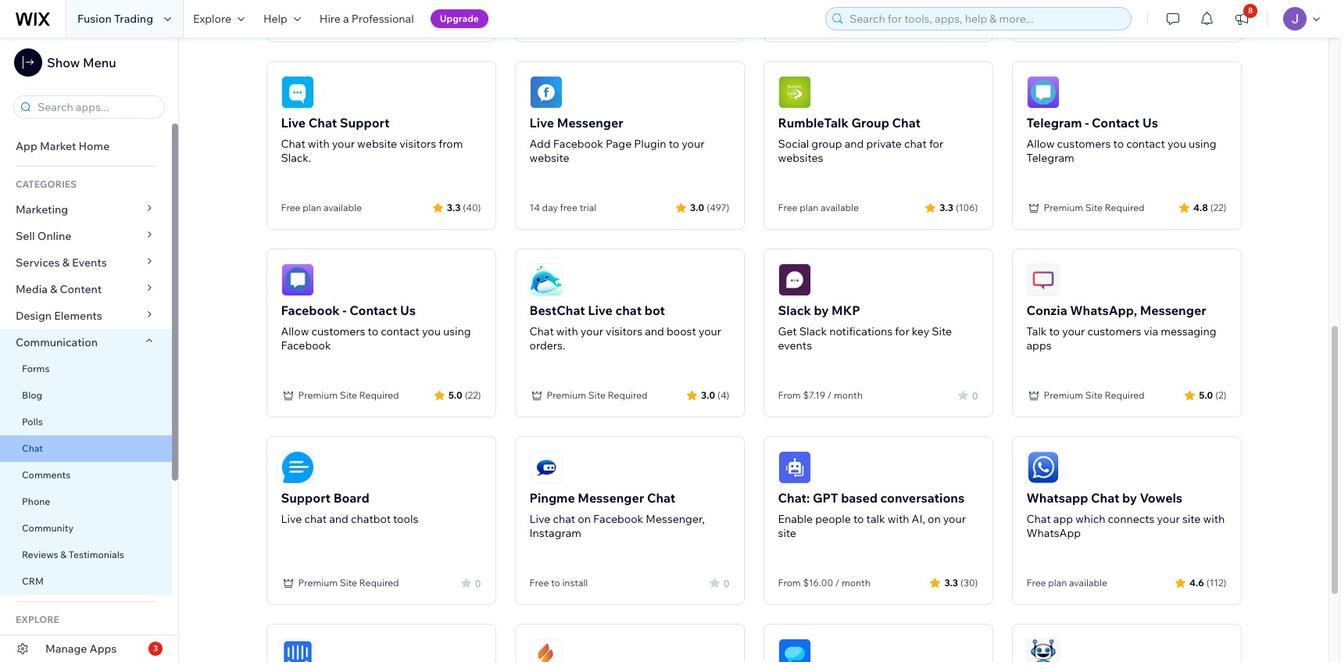 Task type: describe. For each thing, give the bounding box(es) containing it.
group
[[812, 137, 843, 151]]

free plan available for chat
[[281, 202, 362, 213]]

(2)
[[1216, 389, 1227, 401]]

14 day free trial
[[530, 202, 597, 213]]

slack by mkp logo image
[[778, 263, 811, 296]]

0 for pingme messenger chat
[[724, 577, 730, 589]]

site inside whatsapp chat by vowels chat app which connects your site with whatsapp
[[1183, 512, 1201, 526]]

professional
[[352, 12, 414, 26]]

to for live messenger
[[669, 137, 680, 151]]

and inside "bestchat live chat bot chat with your visitors and boost your orders."
[[645, 324, 664, 339]]

- for facebook
[[343, 303, 347, 318]]

allow for facebook
[[281, 324, 309, 339]]

us for facebook  - contact us
[[400, 303, 416, 318]]

live chat support logo image
[[281, 76, 314, 109]]

(4)
[[718, 389, 730, 401]]

chat inside pingme messenger chat live chat on facebook messenger, instagram
[[647, 490, 676, 506]]

forms
[[22, 363, 50, 375]]

social
[[778, 137, 809, 151]]

online
[[37, 229, 71, 243]]

communication link
[[0, 329, 172, 356]]

and inside support board live chat and chatbot tools
[[329, 512, 349, 526]]

3.3 for chat: gpt based conversations
[[945, 577, 959, 588]]

free plan available for social
[[778, 202, 859, 213]]

site inside the chat: gpt based conversations enable people to talk with ai, on your site
[[778, 526, 797, 540]]

(40)
[[463, 201, 481, 213]]

key
[[912, 324, 930, 339]]

plugin
[[634, 137, 667, 151]]

reviews & testimonials link
[[0, 542, 172, 568]]

4.6
[[1190, 577, 1205, 588]]

(112)
[[1207, 577, 1227, 588]]

site for facebook  - contact us
[[340, 389, 357, 401]]

sell online
[[16, 229, 71, 243]]

bot
[[645, 303, 665, 318]]

free for live chat support
[[281, 202, 301, 213]]

support inside support board live chat and chatbot tools
[[281, 490, 331, 506]]

app
[[16, 139, 37, 153]]

messaging
[[1161, 324, 1217, 339]]

polls
[[22, 416, 43, 428]]

page
[[606, 137, 632, 151]]

chat inside rumbletalk group chat social group and private chat for websites
[[893, 115, 921, 131]]

1 vertical spatial slack
[[800, 324, 827, 339]]

free plan available for vowels
[[1027, 577, 1108, 589]]

(497)
[[707, 201, 730, 213]]

media & content
[[16, 282, 102, 296]]

from for slack by mkp
[[778, 389, 801, 401]]

show menu button
[[14, 48, 116, 77]]

5.0 for conzia whatsapp, messenger
[[1200, 389, 1214, 401]]

support board logo image
[[281, 451, 314, 484]]

chat:
[[778, 490, 810, 506]]

1 telegram from the top
[[1027, 115, 1083, 131]]

phone link
[[0, 489, 172, 515]]

conzia
[[1027, 303, 1068, 318]]

whatsapp chat by vowels logo image
[[1027, 451, 1060, 484]]

support board live chat and chatbot tools
[[281, 490, 419, 526]]

private
[[867, 137, 902, 151]]

content
[[60, 282, 102, 296]]

pingme messenger chat live chat on facebook messenger, instagram
[[530, 490, 705, 540]]

website inside live messenger add facebook page plugin to your website
[[530, 151, 570, 165]]

whatsapp
[[1027, 490, 1089, 506]]

premium site required for conzia
[[1044, 389, 1145, 401]]

& for events
[[62, 256, 70, 270]]

required for support board
[[359, 577, 399, 589]]

for inside rumbletalk group chat social group and private chat for websites
[[930, 137, 944, 151]]

your inside live chat support chat with your website visitors from slack.
[[332, 137, 355, 151]]

contact for telegram
[[1092, 115, 1140, 131]]

conzia whatsapp, messenger logo image
[[1027, 263, 1060, 296]]

contact for telegram - contact us
[[1127, 137, 1166, 151]]

vowels
[[1140, 490, 1183, 506]]

(106)
[[956, 201, 979, 213]]

for inside slack by mkp get slack notifications for key site events
[[896, 324, 910, 339]]

hire
[[320, 12, 341, 26]]

free for rumbletalk group chat
[[778, 202, 798, 213]]

premium for telegram
[[1044, 202, 1084, 213]]

premium site required for facebook
[[298, 389, 399, 401]]

Search apps... field
[[33, 96, 160, 118]]

support inside live chat support chat with your website visitors from slack.
[[340, 115, 390, 131]]

your right boost
[[699, 324, 722, 339]]

month for based
[[842, 577, 871, 589]]

fusion trading
[[77, 12, 153, 26]]

help button
[[254, 0, 310, 38]]

upgrade button
[[431, 9, 489, 28]]

testimonials
[[69, 549, 124, 561]]

telegram - contact us logo image
[[1027, 76, 1060, 109]]

(22) for telegram - contact us
[[1211, 201, 1227, 213]]

from $7.19 / month
[[778, 389, 863, 401]]

chat inside support board live chat and chatbot tools
[[304, 512, 327, 526]]

manage apps
[[45, 642, 117, 656]]

website inside live chat support chat with your website visitors from slack.
[[357, 137, 397, 151]]

conversations
[[881, 490, 965, 506]]

8 button
[[1225, 0, 1260, 38]]

live inside support board live chat and chatbot tools
[[281, 512, 302, 526]]

your inside live messenger add facebook page plugin to your website
[[682, 137, 705, 151]]

5.0 for facebook  - contact us
[[449, 389, 463, 401]]

sell
[[16, 229, 35, 243]]

slack.
[[281, 151, 311, 165]]

whatsapp chat by vowels chat app which connects your site with whatsapp
[[1027, 490, 1225, 540]]

media
[[16, 282, 48, 296]]

3
[[153, 643, 158, 654]]

live inside live chat support chat with your website visitors from slack.
[[281, 115, 306, 131]]

chat inside "bestchat live chat bot chat with your visitors and boost your orders."
[[616, 303, 642, 318]]

by inside whatsapp chat by vowels chat app which connects your site with whatsapp
[[1123, 490, 1138, 506]]

board
[[334, 490, 370, 506]]

free for pingme messenger chat
[[530, 577, 549, 589]]

intercom via certified code logo image
[[281, 639, 314, 662]]

facebook inside live messenger add facebook page plugin to your website
[[553, 137, 604, 151]]

free
[[560, 202, 578, 213]]

design
[[16, 309, 52, 323]]

site for conzia whatsapp, messenger
[[1086, 389, 1103, 401]]

3.0 for bestchat live chat bot
[[701, 389, 715, 401]]

apps
[[90, 642, 117, 656]]

home
[[79, 139, 110, 153]]

blog link
[[0, 382, 172, 409]]

and inside rumbletalk group chat social group and private chat for websites
[[845, 137, 864, 151]]

on inside the chat: gpt based conversations enable people to talk with ai, on your site
[[928, 512, 941, 526]]

via
[[1144, 324, 1159, 339]]

& for content
[[50, 282, 57, 296]]

required for facebook  - contact us
[[359, 389, 399, 401]]

install
[[562, 577, 588, 589]]

available for vowels
[[1070, 577, 1108, 589]]

tukse live support chat logo image
[[778, 639, 811, 662]]

messenger for live messenger
[[557, 115, 624, 131]]

get
[[778, 324, 797, 339]]

talk
[[867, 512, 886, 526]]

3.0 (497)
[[690, 201, 730, 213]]

with inside "bestchat live chat bot chat with your visitors and boost your orders."
[[557, 324, 578, 339]]

Search for tools, apps, help & more... field
[[845, 8, 1127, 30]]

propane chat logo image
[[530, 639, 563, 662]]

app
[[1054, 512, 1074, 526]]

your down bestchat
[[581, 324, 604, 339]]

(30)
[[961, 577, 979, 588]]

live messenger add facebook page plugin to your website
[[530, 115, 705, 165]]

from for chat: gpt based conversations
[[778, 577, 801, 589]]

whatsapp,
[[1071, 303, 1138, 318]]

bestchat live chat bot chat with your visitors and boost your orders.
[[530, 303, 722, 353]]

live inside "bestchat live chat bot chat with your visitors and boost your orders."
[[588, 303, 613, 318]]

chat: gpt based conversations enable people to talk with ai, on your site
[[778, 490, 966, 540]]

customers inside conzia whatsapp, messenger talk to your customers via messaging apps
[[1088, 324, 1142, 339]]

categories
[[16, 178, 77, 190]]

messenger,
[[646, 512, 705, 526]]

show
[[47, 55, 80, 70]]

comments
[[22, 469, 71, 481]]

comments link
[[0, 462, 172, 489]]

customers for telegram
[[1058, 137, 1111, 151]]

add
[[530, 137, 551, 151]]

8
[[1249, 5, 1254, 16]]

reviews
[[22, 549, 58, 561]]

- for telegram
[[1085, 115, 1089, 131]]

site for telegram - contact us
[[1086, 202, 1103, 213]]

/ for gpt
[[836, 577, 840, 589]]

site for support board
[[340, 577, 357, 589]]

to for telegram - contact us
[[1114, 137, 1124, 151]]

instagram
[[530, 526, 582, 540]]

0 vertical spatial slack
[[778, 303, 812, 318]]

premium site required for bestchat
[[547, 389, 648, 401]]

crm link
[[0, 568, 172, 595]]

visitors for support
[[400, 137, 436, 151]]

community link
[[0, 515, 172, 542]]

manage
[[45, 642, 87, 656]]

pingme messenger chat  logo image
[[530, 451, 563, 484]]

upgrade
[[440, 13, 479, 24]]



Task type: locate. For each thing, give the bounding box(es) containing it.
gpt
[[813, 490, 839, 506]]

1 vertical spatial by
[[1123, 490, 1138, 506]]

0 vertical spatial you
[[1168, 137, 1187, 151]]

2 vertical spatial messenger
[[578, 490, 645, 506]]

0 vertical spatial month
[[834, 389, 863, 401]]

chat inside pingme messenger chat live chat on facebook messenger, instagram
[[553, 512, 576, 526]]

2 horizontal spatial available
[[1070, 577, 1108, 589]]

1 horizontal spatial site
[[1183, 512, 1201, 526]]

customers down 'facebook  - contact us logo'
[[312, 324, 366, 339]]

whatsapp
[[1027, 526, 1081, 540]]

0 vertical spatial telegram
[[1027, 115, 1083, 131]]

required down "chatbot"
[[359, 577, 399, 589]]

0 horizontal spatial 0
[[475, 577, 481, 589]]

available for chat
[[324, 202, 362, 213]]

0 vertical spatial (22)
[[1211, 201, 1227, 213]]

free down slack.
[[281, 202, 301, 213]]

(22) for facebook  - contact us
[[465, 389, 481, 401]]

3.0 for live messenger
[[690, 201, 705, 213]]

premium site required for support
[[298, 577, 399, 589]]

your inside whatsapp chat by vowels chat app which connects your site with whatsapp
[[1158, 512, 1180, 526]]

site down conzia whatsapp, messenger talk to your customers via messaging apps
[[1086, 389, 1103, 401]]

plan for vowels
[[1049, 577, 1067, 589]]

your down the vowels
[[1158, 512, 1180, 526]]

messenger right pingme
[[578, 490, 645, 506]]

0 vertical spatial contact
[[1127, 137, 1166, 151]]

design elements link
[[0, 303, 172, 329]]

3.0 left (497)
[[690, 201, 705, 213]]

free down whatsapp
[[1027, 577, 1047, 589]]

free plan available down whatsapp
[[1027, 577, 1108, 589]]

messenger up 'page'
[[557, 115, 624, 131]]

/ for by
[[828, 389, 832, 401]]

customers down whatsapp,
[[1088, 324, 1142, 339]]

crm
[[22, 575, 44, 587]]

1 vertical spatial month
[[842, 577, 871, 589]]

plan for social
[[800, 202, 819, 213]]

for
[[930, 137, 944, 151], [896, 324, 910, 339]]

your inside conzia whatsapp, messenger talk to your customers via messaging apps
[[1063, 324, 1085, 339]]

using
[[1189, 137, 1217, 151], [443, 324, 471, 339]]

1 horizontal spatial contact
[[1092, 115, 1140, 131]]

slack up "get"
[[778, 303, 812, 318]]

plan down whatsapp
[[1049, 577, 1067, 589]]

1 horizontal spatial using
[[1189, 137, 1217, 151]]

4.8 (22)
[[1194, 201, 1227, 213]]

0 horizontal spatial contact
[[350, 303, 398, 318]]

premium site required for telegram
[[1044, 202, 1145, 213]]

community
[[22, 522, 74, 534]]

website left from at left
[[357, 137, 397, 151]]

people
[[816, 512, 851, 526]]

1 vertical spatial contact
[[381, 324, 420, 339]]

1 vertical spatial messenger
[[1141, 303, 1207, 318]]

month right the $7.19
[[834, 389, 863, 401]]

free down the websites
[[778, 202, 798, 213]]

to for facebook  - contact us
[[368, 324, 378, 339]]

contact inside "telegram - contact us allow customers to contact you using telegram"
[[1127, 137, 1166, 151]]

3.3 for live chat support
[[447, 201, 461, 213]]

0 horizontal spatial (22)
[[465, 389, 481, 401]]

rumbletalk group chat logo image
[[778, 76, 811, 109]]

site down the vowels
[[1183, 512, 1201, 526]]

5.0 (22)
[[449, 389, 481, 401]]

by inside slack by mkp get slack notifications for key site events
[[814, 303, 829, 318]]

allow for telegram
[[1027, 137, 1055, 151]]

chat down support board logo
[[304, 512, 327, 526]]

to inside conzia whatsapp, messenger talk to your customers via messaging apps
[[1050, 324, 1060, 339]]

1 vertical spatial allow
[[281, 324, 309, 339]]

0 vertical spatial -
[[1085, 115, 1089, 131]]

0 horizontal spatial website
[[357, 137, 397, 151]]

using for facebook  - contact us
[[443, 324, 471, 339]]

free for whatsapp chat by vowels
[[1027, 577, 1047, 589]]

1 vertical spatial (22)
[[465, 389, 481, 401]]

3.0 left (4)
[[701, 389, 715, 401]]

your down conzia
[[1063, 324, 1085, 339]]

1 vertical spatial using
[[443, 324, 471, 339]]

1 vertical spatial -
[[343, 303, 347, 318]]

market
[[40, 139, 76, 153]]

0 horizontal spatial 5.0
[[449, 389, 463, 401]]

forms link
[[0, 356, 172, 382]]

facebook  - contact us logo image
[[281, 263, 314, 296]]

0 vertical spatial messenger
[[557, 115, 624, 131]]

1 vertical spatial 3.0
[[701, 389, 715, 401]]

1 from from the top
[[778, 389, 801, 401]]

contact for facebook  - contact us
[[381, 324, 420, 339]]

available
[[324, 202, 362, 213], [821, 202, 859, 213], [1070, 577, 1108, 589]]

- inside "telegram - contact us allow customers to contact you using telegram"
[[1085, 115, 1089, 131]]

-
[[1085, 115, 1089, 131], [343, 303, 347, 318]]

0 vertical spatial using
[[1189, 137, 1217, 151]]

and down board
[[329, 512, 349, 526]]

& inside reviews & testimonials link
[[60, 549, 67, 561]]

1 vertical spatial /
[[836, 577, 840, 589]]

with down live chat support logo
[[308, 137, 330, 151]]

which
[[1076, 512, 1106, 526]]

from left the $7.19
[[778, 389, 801, 401]]

& inside media & content link
[[50, 282, 57, 296]]

site down facebook  - contact us allow customers to contact you using facebook
[[340, 389, 357, 401]]

with inside whatsapp chat by vowels chat app which connects your site with whatsapp
[[1204, 512, 1225, 526]]

0 vertical spatial /
[[828, 389, 832, 401]]

0 horizontal spatial site
[[778, 526, 797, 540]]

explore
[[16, 614, 59, 626]]

4.6 (112)
[[1190, 577, 1227, 588]]

on up install
[[578, 512, 591, 526]]

using inside "telegram - contact us allow customers to contact you using telegram"
[[1189, 137, 1217, 151]]

0 horizontal spatial free plan available
[[281, 202, 362, 213]]

1 vertical spatial visitors
[[606, 324, 643, 339]]

customers inside facebook  - contact us allow customers to contact you using facebook
[[312, 324, 366, 339]]

reviews & testimonials
[[22, 549, 124, 561]]

from left $16.00
[[778, 577, 801, 589]]

using up "4.8"
[[1189, 137, 1217, 151]]

with inside live chat support chat with your website visitors from slack.
[[308, 137, 330, 151]]

1 5.0 from the left
[[449, 389, 463, 401]]

chat: gpt based conversations logo image
[[778, 451, 811, 484]]

allow inside facebook  - contact us allow customers to contact you using facebook
[[281, 324, 309, 339]]

2 5.0 from the left
[[1200, 389, 1214, 401]]

slack right "get"
[[800, 324, 827, 339]]

to inside the chat: gpt based conversations enable people to talk with ai, on your site
[[854, 512, 864, 526]]

month
[[834, 389, 863, 401], [842, 577, 871, 589]]

14
[[530, 202, 540, 213]]

bestchat live chat bot logo image
[[530, 263, 563, 296]]

your right plugin
[[682, 137, 705, 151]]

messenger inside pingme messenger chat live chat on facebook messenger, instagram
[[578, 490, 645, 506]]

talk
[[1027, 324, 1047, 339]]

by up connects
[[1123, 490, 1138, 506]]

chat inside "bestchat live chat bot chat with your visitors and boost your orders."
[[530, 324, 554, 339]]

site down "telegram - contact us allow customers to contact you using telegram"
[[1086, 202, 1103, 213]]

1 horizontal spatial and
[[645, 324, 664, 339]]

& for testimonials
[[60, 549, 67, 561]]

live inside live messenger add facebook page plugin to your website
[[530, 115, 554, 131]]

available down the websites
[[821, 202, 859, 213]]

$16.00
[[803, 577, 834, 589]]

you inside facebook  - contact us allow customers to contact you using facebook
[[422, 324, 441, 339]]

using for telegram - contact us
[[1189, 137, 1217, 151]]

premium down the orders.
[[547, 389, 586, 401]]

& inside services & events link
[[62, 256, 70, 270]]

chat right private
[[905, 137, 927, 151]]

0 for slack by mkp
[[973, 390, 979, 401]]

contact
[[1092, 115, 1140, 131], [350, 303, 398, 318]]

allow inside "telegram - contact us allow customers to contact you using telegram"
[[1027, 137, 1055, 151]]

chad bot - instant chatbot logo image
[[1027, 639, 1060, 662]]

premium for facebook
[[298, 389, 338, 401]]

messenger inside conzia whatsapp, messenger talk to your customers via messaging apps
[[1141, 303, 1207, 318]]

free to install
[[530, 577, 588, 589]]

to inside live messenger add facebook page plugin to your website
[[669, 137, 680, 151]]

allow down 'facebook  - contact us logo'
[[281, 324, 309, 339]]

1 vertical spatial for
[[896, 324, 910, 339]]

to inside facebook  - contact us allow customers to contact you using facebook
[[368, 324, 378, 339]]

design elements
[[16, 309, 102, 323]]

premium up intercom via certified code logo
[[298, 577, 338, 589]]

1 horizontal spatial by
[[1123, 490, 1138, 506]]

live up 'add'
[[530, 115, 554, 131]]

2 vertical spatial and
[[329, 512, 349, 526]]

you for telegram - contact us
[[1168, 137, 1187, 151]]

live messenger logo image
[[530, 76, 563, 109]]

0 horizontal spatial /
[[828, 389, 832, 401]]

1 horizontal spatial contact
[[1127, 137, 1166, 151]]

allow
[[1027, 137, 1055, 151], [281, 324, 309, 339]]

3.3 for rumbletalk group chat
[[940, 201, 954, 213]]

3.3 left (106)
[[940, 201, 954, 213]]

0 vertical spatial &
[[62, 256, 70, 270]]

sidebar element
[[0, 38, 179, 662]]

customers inside "telegram - contact us allow customers to contact you using telegram"
[[1058, 137, 1111, 151]]

bestchat
[[530, 303, 585, 318]]

/
[[828, 389, 832, 401], [836, 577, 840, 589]]

premium down the apps
[[1044, 389, 1084, 401]]

chat down pingme
[[553, 512, 576, 526]]

1 horizontal spatial free plan available
[[778, 202, 859, 213]]

media & content link
[[0, 276, 172, 303]]

facebook inside pingme messenger chat live chat on facebook messenger, instagram
[[594, 512, 644, 526]]

show menu
[[47, 55, 116, 70]]

premium up conzia whatsapp, messenger logo
[[1044, 202, 1084, 213]]

chat left the bot
[[616, 303, 642, 318]]

your inside the chat: gpt based conversations enable people to talk with ai, on your site
[[944, 512, 966, 526]]

to inside "telegram - contact us allow customers to contact you using telegram"
[[1114, 137, 1124, 151]]

to for chat: gpt based conversations
[[854, 512, 864, 526]]

explore
[[193, 12, 231, 26]]

us inside facebook  - contact us allow customers to contact you using facebook
[[400, 303, 416, 318]]

a
[[343, 12, 349, 26]]

0 horizontal spatial contact
[[381, 324, 420, 339]]

& left events
[[62, 256, 70, 270]]

3.3 (40)
[[447, 201, 481, 213]]

1 horizontal spatial plan
[[800, 202, 819, 213]]

2 vertical spatial &
[[60, 549, 67, 561]]

1 vertical spatial from
[[778, 577, 801, 589]]

with up (112)
[[1204, 512, 1225, 526]]

available down live chat support chat with your website visitors from slack.
[[324, 202, 362, 213]]

pingme
[[530, 490, 575, 506]]

site for bestchat live chat bot
[[589, 389, 606, 401]]

available down whatsapp
[[1070, 577, 1108, 589]]

your right ai,
[[944, 512, 966, 526]]

us
[[1143, 115, 1159, 131], [400, 303, 416, 318]]

chatbot
[[351, 512, 391, 526]]

services & events
[[16, 256, 107, 270]]

2 horizontal spatial 0
[[973, 390, 979, 401]]

plan down the websites
[[800, 202, 819, 213]]

contact for facebook
[[350, 303, 398, 318]]

and down group
[[845, 137, 864, 151]]

with
[[308, 137, 330, 151], [557, 324, 578, 339], [888, 512, 910, 526], [1204, 512, 1225, 526]]

hire a professional
[[320, 12, 414, 26]]

2 horizontal spatial plan
[[1049, 577, 1067, 589]]

0 horizontal spatial allow
[[281, 324, 309, 339]]

customers down telegram - contact us logo
[[1058, 137, 1111, 151]]

required down facebook  - contact us allow customers to contact you using facebook
[[359, 389, 399, 401]]

visitors left from at left
[[400, 137, 436, 151]]

required down "bestchat live chat bot chat with your visitors and boost your orders."
[[608, 389, 648, 401]]

0 horizontal spatial on
[[578, 512, 591, 526]]

polls link
[[0, 409, 172, 436]]

chat inside sidebar element
[[22, 443, 43, 454]]

1 horizontal spatial (22)
[[1211, 201, 1227, 213]]

contact inside "telegram - contact us allow customers to contact you using telegram"
[[1092, 115, 1140, 131]]

elements
[[54, 309, 102, 323]]

0 vertical spatial contact
[[1092, 115, 1140, 131]]

chat inside rumbletalk group chat social group and private chat for websites
[[905, 137, 927, 151]]

group
[[852, 115, 890, 131]]

2 horizontal spatial free plan available
[[1027, 577, 1108, 589]]

visitors inside "bestchat live chat bot chat with your visitors and boost your orders."
[[606, 324, 643, 339]]

you inside "telegram - contact us allow customers to contact you using telegram"
[[1168, 137, 1187, 151]]

premium
[[1044, 202, 1084, 213], [298, 389, 338, 401], [547, 389, 586, 401], [1044, 389, 1084, 401], [298, 577, 338, 589]]

0 horizontal spatial using
[[443, 324, 471, 339]]

premium for bestchat
[[547, 389, 586, 401]]

1 vertical spatial telegram
[[1027, 151, 1075, 165]]

live down live chat support logo
[[281, 115, 306, 131]]

rumbletalk
[[778, 115, 849, 131]]

0 horizontal spatial -
[[343, 303, 347, 318]]

events
[[778, 339, 812, 353]]

0 vertical spatial from
[[778, 389, 801, 401]]

premium site required down "chatbot"
[[298, 577, 399, 589]]

0 horizontal spatial and
[[329, 512, 349, 526]]

required for conzia whatsapp, messenger
[[1105, 389, 1145, 401]]

by left mkp
[[814, 303, 829, 318]]

on right ai,
[[928, 512, 941, 526]]

required down "telegram - contact us allow customers to contact you using telegram"
[[1105, 202, 1145, 213]]

events
[[72, 256, 107, 270]]

0 vertical spatial allow
[[1027, 137, 1055, 151]]

plan for chat
[[303, 202, 322, 213]]

1 horizontal spatial website
[[530, 151, 570, 165]]

1 vertical spatial and
[[645, 324, 664, 339]]

1 vertical spatial support
[[281, 490, 331, 506]]

your right slack.
[[332, 137, 355, 151]]

1 horizontal spatial on
[[928, 512, 941, 526]]

fusion
[[77, 12, 112, 26]]

chat link
[[0, 436, 172, 462]]

visitors inside live chat support chat with your website visitors from slack.
[[400, 137, 436, 151]]

0 vertical spatial 3.0
[[690, 201, 705, 213]]

0 horizontal spatial us
[[400, 303, 416, 318]]

premium for conzia
[[1044, 389, 1084, 401]]

website
[[357, 137, 397, 151], [530, 151, 570, 165]]

1 on from the left
[[578, 512, 591, 526]]

1 horizontal spatial 5.0
[[1200, 389, 1214, 401]]

plan
[[303, 202, 322, 213], [800, 202, 819, 213], [1049, 577, 1067, 589]]

premium site required down conzia whatsapp, messenger talk to your customers via messaging apps
[[1044, 389, 1145, 401]]

premium for support
[[298, 577, 338, 589]]

0 horizontal spatial by
[[814, 303, 829, 318]]

0 horizontal spatial support
[[281, 490, 331, 506]]

site down chat:
[[778, 526, 797, 540]]

live chat support chat with your website visitors from slack.
[[281, 115, 463, 165]]

live inside pingme messenger chat live chat on facebook messenger, instagram
[[530, 512, 551, 526]]

using up 5.0 (22)
[[443, 324, 471, 339]]

$7.19
[[803, 389, 826, 401]]

0 vertical spatial support
[[340, 115, 390, 131]]

/ right the $7.19
[[828, 389, 832, 401]]

3.3 left the (30)
[[945, 577, 959, 588]]

0 vertical spatial for
[[930, 137, 944, 151]]

1 horizontal spatial visitors
[[606, 324, 643, 339]]

required down conzia whatsapp, messenger talk to your customers via messaging apps
[[1105, 389, 1145, 401]]

services & events link
[[0, 249, 172, 276]]

phone
[[22, 496, 50, 507]]

us for telegram - contact us
[[1143, 115, 1159, 131]]

help
[[263, 12, 288, 26]]

site inside slack by mkp get slack notifications for key site events
[[932, 324, 952, 339]]

ai,
[[912, 512, 926, 526]]

chat
[[905, 137, 927, 151], [616, 303, 642, 318], [304, 512, 327, 526], [553, 512, 576, 526]]

- inside facebook  - contact us allow customers to contact you using facebook
[[343, 303, 347, 318]]

from
[[439, 137, 463, 151]]

1 vertical spatial contact
[[350, 303, 398, 318]]

free left install
[[530, 577, 549, 589]]

for right private
[[930, 137, 944, 151]]

on inside pingme messenger chat live chat on facebook messenger, instagram
[[578, 512, 591, 526]]

required for bestchat live chat bot
[[608, 389, 648, 401]]

customers for facebook
[[312, 324, 366, 339]]

month right $16.00
[[842, 577, 871, 589]]

premium site required down facebook  - contact us allow customers to contact you using facebook
[[298, 389, 399, 401]]

1 horizontal spatial 0
[[724, 577, 730, 589]]

contact inside facebook  - contact us allow customers to contact you using facebook
[[350, 303, 398, 318]]

using inside facebook  - contact us allow customers to contact you using facebook
[[443, 324, 471, 339]]

for left key at the right of the page
[[896, 324, 910, 339]]

messenger for pingme messenger chat
[[578, 490, 645, 506]]

1 vertical spatial us
[[400, 303, 416, 318]]

based
[[842, 490, 878, 506]]

0 horizontal spatial available
[[324, 202, 362, 213]]

0 vertical spatial visitors
[[400, 137, 436, 151]]

0 vertical spatial and
[[845, 137, 864, 151]]

site down "chatbot"
[[340, 577, 357, 589]]

boost
[[667, 324, 696, 339]]

2 on from the left
[[928, 512, 941, 526]]

rumbletalk group chat social group and private chat for websites
[[778, 115, 944, 165]]

1 horizontal spatial -
[[1085, 115, 1089, 131]]

with down bestchat
[[557, 324, 578, 339]]

0 horizontal spatial visitors
[[400, 137, 436, 151]]

live down support board logo
[[281, 512, 302, 526]]

0 horizontal spatial you
[[422, 324, 441, 339]]

visitors for chat
[[606, 324, 643, 339]]

website up the day
[[530, 151, 570, 165]]

3.3 (30)
[[945, 577, 979, 588]]

conzia whatsapp, messenger talk to your customers via messaging apps
[[1027, 303, 1217, 353]]

0 vertical spatial by
[[814, 303, 829, 318]]

from $16.00 / month
[[778, 577, 871, 589]]

1 horizontal spatial /
[[836, 577, 840, 589]]

premium up support board logo
[[298, 389, 338, 401]]

1 horizontal spatial us
[[1143, 115, 1159, 131]]

menu
[[83, 55, 116, 70]]

site right key at the right of the page
[[932, 324, 952, 339]]

site down "bestchat live chat bot chat with your visitors and boost your orders."
[[589, 389, 606, 401]]

& right reviews
[[60, 549, 67, 561]]

from
[[778, 389, 801, 401], [778, 577, 801, 589]]

live right bestchat
[[588, 303, 613, 318]]

required for telegram - contact us
[[1105, 202, 1145, 213]]

premium site required down "telegram - contact us allow customers to contact you using telegram"
[[1044, 202, 1145, 213]]

live down pingme
[[530, 512, 551, 526]]

0 for support board
[[475, 577, 481, 589]]

allow down telegram - contact us logo
[[1027, 137, 1055, 151]]

month for mkp
[[834, 389, 863, 401]]

3.3 left (40)
[[447, 201, 461, 213]]

1 horizontal spatial you
[[1168, 137, 1187, 151]]

available for social
[[821, 202, 859, 213]]

1 horizontal spatial available
[[821, 202, 859, 213]]

messenger up messaging
[[1141, 303, 1207, 318]]

premium site required
[[1044, 202, 1145, 213], [298, 389, 399, 401], [547, 389, 648, 401], [1044, 389, 1145, 401], [298, 577, 399, 589]]

1 vertical spatial you
[[422, 324, 441, 339]]

2 from from the top
[[778, 577, 801, 589]]

trading
[[114, 12, 153, 26]]

0 horizontal spatial for
[[896, 324, 910, 339]]

premium site required down the orders.
[[547, 389, 648, 401]]

free plan available down slack.
[[281, 202, 362, 213]]

you for facebook  - contact us
[[422, 324, 441, 339]]

free plan available down the websites
[[778, 202, 859, 213]]

0 horizontal spatial plan
[[303, 202, 322, 213]]

on
[[578, 512, 591, 526], [928, 512, 941, 526]]

0 vertical spatial us
[[1143, 115, 1159, 131]]

contact inside facebook  - contact us allow customers to contact you using facebook
[[381, 324, 420, 339]]

1 horizontal spatial for
[[930, 137, 944, 151]]

& right media
[[50, 282, 57, 296]]

marketing
[[16, 203, 68, 217]]

with left ai,
[[888, 512, 910, 526]]

app market home link
[[0, 133, 172, 160]]

visitors left boost
[[606, 324, 643, 339]]

enable
[[778, 512, 813, 526]]

1 horizontal spatial support
[[340, 115, 390, 131]]

by
[[814, 303, 829, 318], [1123, 490, 1138, 506]]

2 telegram from the top
[[1027, 151, 1075, 165]]

sell online link
[[0, 223, 172, 249]]

mkp
[[832, 303, 861, 318]]

with inside the chat: gpt based conversations enable people to talk with ai, on your site
[[888, 512, 910, 526]]

us inside "telegram - contact us allow customers to contact you using telegram"
[[1143, 115, 1159, 131]]

hire a professional link
[[310, 0, 424, 38]]

and down the bot
[[645, 324, 664, 339]]

1 horizontal spatial allow
[[1027, 137, 1055, 151]]

1 vertical spatial &
[[50, 282, 57, 296]]

blog
[[22, 389, 42, 401]]

plan down slack.
[[303, 202, 322, 213]]

/ right $16.00
[[836, 577, 840, 589]]

2 horizontal spatial and
[[845, 137, 864, 151]]

messenger inside live messenger add facebook page plugin to your website
[[557, 115, 624, 131]]

slack
[[778, 303, 812, 318], [800, 324, 827, 339]]



Task type: vqa. For each thing, say whether or not it's contained in the screenshot.


